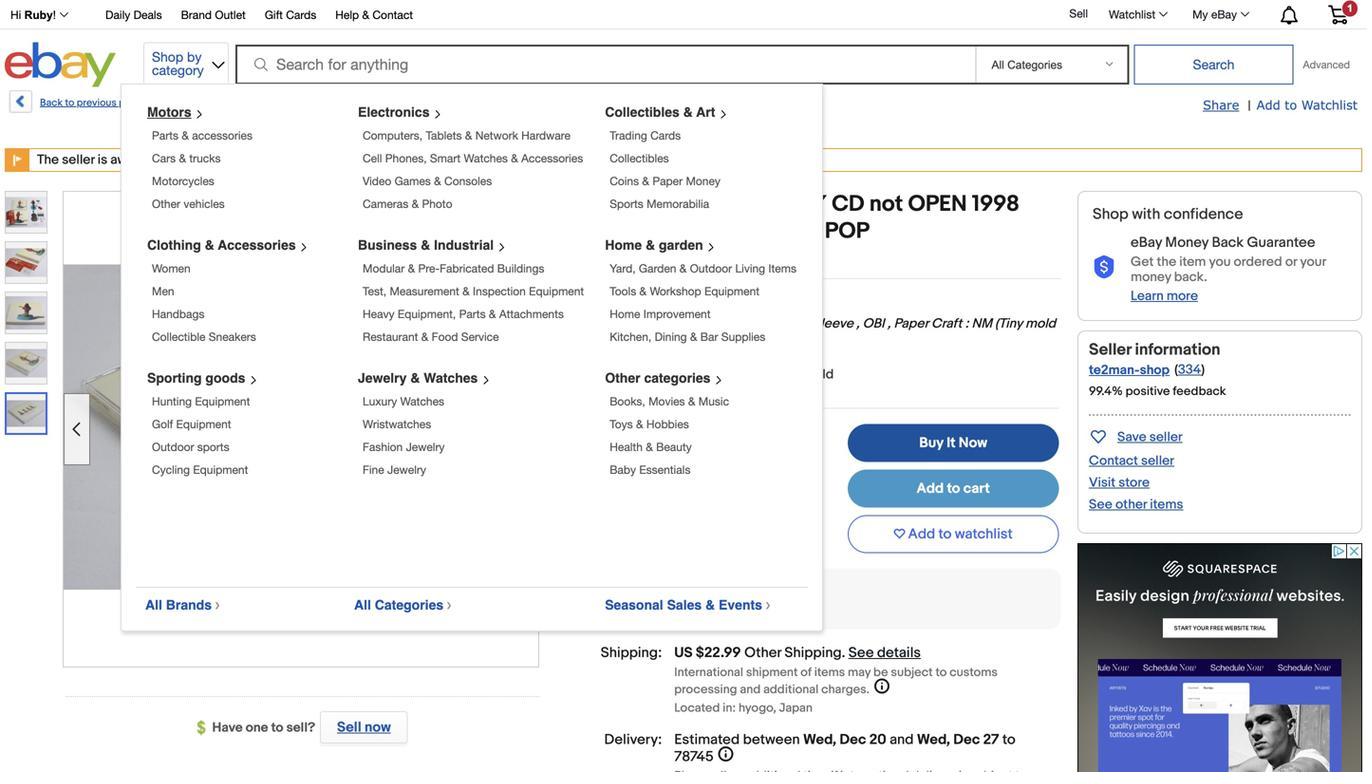 Task type: describe. For each thing, give the bounding box(es) containing it.
Quantity: text field
[[675, 359, 716, 390]]

fine
[[363, 463, 384, 476]]

ebay inside ebay money back guarantee get the item you ordered or your money back. learn more
[[1131, 234, 1162, 251]]

essentials
[[639, 463, 691, 476]]

2 : from the left
[[777, 316, 780, 332]]

my ebay link
[[1182, 3, 1258, 26]]

buildings
[[497, 262, 545, 275]]

all for all brands
[[145, 597, 162, 613]]

city
[[768, 218, 820, 245]]

1 , from the left
[[857, 316, 860, 332]]

paper inside " cd : new    insert : new    sleeve , obi , paper craft : nm (tiny mold in sleeve )
[[894, 316, 929, 332]]

goods
[[206, 370, 245, 386]]

previous
[[77, 97, 117, 109]]

watches inside luxury watches wristwatches fashion jewelry fine jewelry
[[400, 395, 444, 408]]

see inside contact seller visit store see other items
[[1089, 497, 1113, 513]]

music inside books, movies & music toys & hobbies health & beauty baby essentials
[[699, 395, 729, 408]]

picture 1 of 5 image
[[6, 192, 47, 233]]

cell phones, smart watches & accessories link
[[363, 151, 583, 165]]

inspection
[[473, 284, 526, 298]]

golf equipment link
[[152, 417, 231, 431]]

27
[[983, 731, 1000, 748]]

in inside " cd : new    insert : new    sleeve , obi , paper craft : nm (tiny mold in sleeve )
[[674, 334, 684, 350]]

it
[[947, 434, 956, 452]]

seller for save
[[1150, 429, 1183, 445]]

back inside ebay money back guarantee get the item you ordered or your money back. learn more
[[1212, 234, 1244, 251]]

books, movies & music toys & hobbies health & beauty baby essentials
[[610, 395, 729, 476]]

shipping.
[[477, 152, 533, 168]]

fabricated
[[440, 262, 494, 275]]

gift
[[265, 8, 283, 21]]

to left previous
[[65, 97, 74, 109]]

is
[[98, 152, 107, 168]]

0 horizontal spatial dec
[[172, 152, 197, 168]]

picture 2 of 5 image
[[6, 242, 47, 283]]

items
[[769, 262, 797, 275]]

heavy equipment, parts & attachments link
[[363, 307, 564, 321]]

shop for shop with confidence
[[1093, 205, 1129, 224]]

hobbies
[[647, 417, 689, 431]]

new right insert
[[783, 316, 810, 332]]

not
[[870, 191, 903, 218]]

item inside us $14.99 main content
[[602, 254, 629, 270]]

brand outlet link
[[181, 5, 246, 26]]

1998
[[972, 191, 1020, 218]]

trading cards collectibles coins & paper money sports memorabilia
[[610, 129, 721, 210]]

0 vertical spatial collectibles
[[605, 104, 680, 120]]

shop with confidence
[[1093, 205, 1244, 224]]

shipping
[[785, 644, 842, 661]]

measurement
[[390, 284, 459, 298]]

contact seller link
[[1089, 453, 1175, 469]]

information
[[1135, 340, 1221, 360]]

.
[[842, 644, 846, 661]]

new up "
[[709, 316, 736, 332]]

us $14.99 main content
[[556, 191, 1061, 772]]

watchlist inside share | add to watchlist
[[1302, 97, 1358, 112]]

listed
[[157, 97, 186, 109]]

add to watchlist link
[[1257, 97, 1358, 114]]

save
[[1118, 429, 1147, 445]]

tatsuro
[[556, 191, 632, 218]]

other for other categories
[[605, 370, 641, 386]]

see details link
[[849, 644, 921, 661]]

" cd : new    insert : new    sleeve , obi , paper craft : nm (tiny mold in sleeve )
[[674, 316, 1056, 350]]

contact inside account navigation
[[373, 8, 413, 21]]

available
[[632, 254, 686, 270]]

hardware
[[521, 129, 571, 142]]

daily deals link
[[105, 5, 162, 26]]

share | add to watchlist
[[1203, 97, 1358, 114]]

us for us $22.99
[[675, 644, 693, 661]]

& left photo
[[412, 197, 419, 210]]

sports memorabilia link
[[610, 197, 710, 210]]

share button
[[1203, 97, 1240, 114]]

money
[[1131, 269, 1172, 285]]

test, measurement & inspection equipment link
[[363, 284, 584, 298]]

if
[[255, 152, 263, 168]]

items inside international shipment of items may be subject to customs processing and additional charges.
[[815, 665, 845, 680]]

equipment inside yard, garden & outdoor living items tools & workshop equipment home improvement kitchen, dining & bar supplies
[[705, 284, 760, 298]]

& left art
[[683, 104, 693, 120]]

workshop
[[650, 284, 701, 298]]

cards for gift
[[286, 8, 316, 21]]

advanced
[[1303, 58, 1350, 71]]

mold
[[1026, 316, 1056, 332]]

with details__icon image for ebay money back guarantee
[[1093, 256, 1116, 279]]

and inside international shipment of items may be subject to customs processing and additional charges.
[[740, 682, 761, 697]]

fashion
[[363, 440, 403, 453]]

1 horizontal spatial dec
[[840, 731, 866, 748]]

seller
[[1089, 340, 1132, 360]]

business & industrial link
[[358, 237, 514, 253]]

watchlist inside watchlist link
[[1109, 8, 1156, 21]]

until
[[143, 152, 169, 168]]

outdoor inside yard, garden & outdoor living items tools & workshop equipment home improvement kitchen, dining & bar supplies
[[690, 262, 732, 275]]

and inside estimated between wed, dec 20 and wed, dec 27 to 78745
[[890, 731, 914, 748]]

Search for anything text field
[[238, 47, 972, 83]]

movies
[[649, 395, 685, 408]]

& up available
[[646, 237, 655, 253]]

other
[[1116, 497, 1147, 513]]

us $14.99
[[660, 424, 769, 453]]

restaurant & food service link
[[363, 330, 499, 343]]

luxury watches link
[[363, 395, 444, 408]]

0 horizontal spatial accessories
[[218, 237, 296, 253]]

tools & workshop equipment link
[[610, 284, 760, 298]]

hunting equipment golf equipment outdoor sports cycling equipment
[[152, 395, 250, 476]]

ebay inside account navigation
[[1212, 8, 1237, 21]]

food
[[432, 330, 458, 343]]

international
[[675, 665, 744, 680]]

& down toys & hobbies link
[[646, 440, 653, 453]]

a
[[419, 152, 426, 168]]

men
[[152, 284, 174, 298]]

last
[[574, 254, 599, 270]]

now
[[365, 719, 391, 736]]

women men handbags collectible sneakers
[[152, 262, 256, 343]]

& left pre-
[[408, 262, 415, 275]]

2023.
[[219, 152, 252, 168]]

parts inside modular & pre-fabricated buildings test, measurement & inspection equipment heavy equipment, parts & attachments restaurant & food service
[[459, 307, 486, 321]]

equipment inside modular & pre-fabricated buildings test, measurement & inspection equipment heavy equipment, parts & attachments restaurant & food service
[[529, 284, 584, 298]]

returns
[[701, 591, 748, 607]]

equipment down sports
[[193, 463, 248, 476]]

cycling
[[152, 463, 190, 476]]

money inside ebay money back guarantee get the item you ordered or your money back. learn more
[[1166, 234, 1209, 251]]

tools
[[610, 284, 636, 298]]

help
[[335, 8, 359, 21]]

picture 5 of 5 image
[[7, 394, 46, 433]]

handbags link
[[152, 307, 205, 321]]

& right clothing
[[205, 237, 214, 253]]

computers,
[[363, 129, 423, 142]]

1 vertical spatial watches
[[424, 370, 478, 386]]

save seller button
[[1089, 425, 1183, 447]]

equipment,
[[398, 307, 456, 321]]

sell now
[[337, 719, 391, 736]]

share
[[1203, 97, 1240, 112]]

help & contact
[[335, 8, 413, 21]]

business & industrial
[[358, 237, 494, 253]]

"
[[674, 316, 680, 332]]

) inside " cd : new    insert : new    sleeve , obi , paper craft : nm (tiny mold in sleeve )
[[731, 334, 734, 350]]

to left cart
[[947, 480, 961, 497]]

buy
[[290, 152, 312, 168]]

guarantee
[[1247, 234, 1316, 251]]

& up cell phones, smart watches & accessories link
[[465, 129, 472, 142]]

sneakers
[[209, 330, 256, 343]]

hyogo,
[[739, 701, 777, 716]]

help & contact link
[[335, 5, 413, 26]]

shop for shop by category
[[152, 49, 183, 65]]

seller information te2man-shop ( 334 ) 99.4% positive feedback
[[1089, 340, 1226, 399]]

feedback
[[1173, 384, 1226, 399]]

2 vertical spatial jewelry
[[387, 463, 426, 476]]

to right one
[[271, 720, 284, 736]]

& down inspection
[[489, 307, 496, 321]]

& right the sales
[[706, 597, 715, 613]]

& right cars
[[179, 151, 186, 165]]

away
[[110, 152, 140, 168]]

sports
[[610, 197, 644, 210]]

sell for sell
[[1070, 7, 1088, 20]]

toys & hobbies link
[[610, 417, 689, 431]]

0 vertical spatial music
[[372, 97, 400, 109]]

2 , from the left
[[888, 316, 891, 332]]

to inside button
[[939, 526, 952, 543]]

international shipment of items may be subject to customs processing and additional charges.
[[675, 665, 998, 697]]

attachments
[[499, 307, 564, 321]]



Task type: vqa. For each thing, say whether or not it's contained in the screenshot.
5
no



Task type: locate. For each thing, give the bounding box(es) containing it.
0 horizontal spatial all
[[145, 597, 162, 613]]

1 vertical spatial see
[[849, 644, 874, 661]]

wristwatches link
[[363, 417, 431, 431]]

by
[[187, 49, 202, 65]]

obi for with
[[608, 218, 646, 245]]

1 horizontal spatial watchlist
[[1302, 97, 1358, 112]]

back
[[40, 97, 63, 109], [1212, 234, 1244, 251]]

seller inside contact seller visit store see other items
[[1142, 453, 1175, 469]]

1 horizontal spatial shop
[[1093, 205, 1129, 224]]

collectibles & art
[[605, 104, 715, 120]]

motorcycles link
[[152, 174, 214, 188]]

1 horizontal spatial sleeve
[[813, 316, 854, 332]]

obi down sports
[[608, 218, 646, 245]]

seasonal
[[605, 597, 664, 613]]

& down "fabricated"
[[463, 284, 470, 298]]

parts up cars
[[152, 129, 179, 142]]

to
[[65, 97, 74, 109], [1285, 97, 1297, 112], [947, 480, 961, 497], [939, 526, 952, 543], [936, 665, 947, 680], [271, 720, 284, 736], [1003, 731, 1016, 748]]

:
[[703, 316, 706, 332], [777, 316, 780, 332], [965, 316, 969, 332]]

watches down the jewelry & watches
[[400, 395, 444, 408]]

0 horizontal spatial money
[[686, 174, 721, 188]]

hunting
[[152, 395, 192, 408]]

: right insert
[[777, 316, 780, 332]]

| inside share | add to watchlist
[[1248, 98, 1251, 114]]

collectibles link
[[610, 151, 669, 165]]

outdoor up tools & workshop equipment "link"
[[690, 262, 732, 275]]

0 horizontal spatial other
[[152, 197, 180, 210]]

1 horizontal spatial with details__icon image
[[1093, 256, 1116, 279]]

1 vertical spatial you
[[1209, 254, 1231, 270]]

add to watchlist button
[[848, 515, 1059, 553]]

ebay money back guarantee get the item you ordered or your money back. learn more
[[1131, 234, 1326, 304]]

0 horizontal spatial with details__icon image
[[577, 589, 596, 608]]

like
[[674, 295, 698, 311]]

accessories inside "computers, tablets & network hardware cell phones, smart watches & accessories video games & consoles cameras & photo"
[[521, 151, 583, 165]]

0 vertical spatial paper
[[653, 174, 683, 188]]

other for other shipping . see details
[[745, 644, 782, 661]]

2 vertical spatial paper
[[894, 316, 929, 332]]

wristwatches
[[363, 417, 431, 431]]

back to previous page
[[40, 97, 143, 109]]

home up the last item available
[[605, 237, 642, 253]]

jewelry up luxury
[[358, 370, 407, 386]]

2 vertical spatial add
[[908, 526, 936, 543]]

1 vertical spatial add
[[917, 480, 944, 497]]

: left nm
[[965, 316, 969, 332]]

outdoor sports link
[[152, 440, 229, 453]]

1 item from the left
[[602, 254, 629, 270]]

3 : from the left
[[965, 316, 969, 332]]

0 vertical spatial and
[[740, 682, 761, 697]]

items inside contact seller visit store see other items
[[1150, 497, 1184, 513]]

other up shipment at the bottom right of the page
[[745, 644, 782, 661]]

0 vertical spatial outdoor
[[690, 262, 732, 275]]

sleeve left "
[[687, 334, 728, 350]]

0 horizontal spatial cards
[[286, 8, 316, 21]]

outdoor inside hunting equipment golf equipment outdoor sports cycling equipment
[[152, 440, 194, 453]]

1 wed, from the left
[[803, 731, 837, 748]]

add for add to watchlist
[[908, 526, 936, 543]]

in up consoles
[[464, 152, 474, 168]]

with details__icon image left seasonal
[[577, 589, 596, 608]]

2 vertical spatial watches
[[400, 395, 444, 408]]

& right coins at the top left of page
[[642, 174, 650, 188]]

paper
[[653, 174, 683, 188], [651, 218, 710, 245], [894, 316, 929, 332]]

accessories down vehicles
[[218, 237, 296, 253]]

obi inside " cd : new    insert : new    sleeve , obi , paper craft : nm (tiny mold in sleeve )
[[863, 316, 885, 332]]

shop by category banner
[[0, 0, 1363, 632]]

1 horizontal spatial outdoor
[[690, 262, 732, 275]]

paper inside tatsuro yamashita - cozy cd not open 1998 with obi paper craft  city pop
[[651, 218, 710, 245]]

craft
[[932, 316, 962, 332]]

1 vertical spatial other
[[605, 370, 641, 386]]

0 vertical spatial sleeve
[[813, 316, 854, 332]]

account navigation
[[0, 0, 1363, 29]]

paper down the memorabilia
[[651, 218, 710, 245]]

334 link
[[1178, 362, 1202, 378]]

hi
[[10, 9, 21, 21]]

1 horizontal spatial parts
[[459, 307, 486, 321]]

1
[[1348, 2, 1353, 14], [801, 367, 805, 383]]

0 vertical spatial watches
[[464, 151, 508, 165]]

0 horizontal spatial back
[[40, 97, 63, 109]]

& left bar
[[690, 330, 697, 343]]

other categories
[[605, 370, 711, 386]]

ruby
[[24, 9, 53, 21]]

: down the like new at the top
[[703, 316, 706, 332]]

sell for sell now
[[337, 719, 362, 736]]

you inside ebay money back guarantee get the item you ordered or your money back. learn more
[[1209, 254, 1231, 270]]

memorabilia
[[647, 197, 710, 210]]

seller inside 'button'
[[1150, 429, 1183, 445]]

in down "
[[674, 334, 684, 350]]

dec up motorcycles
[[172, 152, 197, 168]]

2 item from the left
[[1180, 254, 1206, 270]]

watchlist right sell link
[[1109, 8, 1156, 21]]

add down add to cart link
[[908, 526, 936, 543]]

ebay up the get
[[1131, 234, 1162, 251]]

clothing
[[147, 237, 201, 253]]

parts & accessories cars & trucks motorcycles other vehicles
[[152, 129, 253, 210]]

watches down food at the top left of the page
[[424, 370, 478, 386]]

2 vertical spatial seller
[[1142, 453, 1175, 469]]

0 vertical spatial you
[[266, 152, 287, 168]]

) right bar
[[731, 334, 734, 350]]

wed, down japan
[[803, 731, 837, 748]]

other inside parts & accessories cars & trucks motorcycles other vehicles
[[152, 197, 180, 210]]

0 horizontal spatial items
[[815, 665, 845, 680]]

1 vertical spatial with details__icon image
[[577, 589, 596, 608]]

us
[[660, 424, 691, 453], [675, 644, 693, 661]]

gift cards
[[265, 8, 316, 21]]

see right .
[[849, 644, 874, 661]]

& up cars & trucks link
[[182, 129, 189, 142]]

shipping:
[[601, 644, 662, 661]]

0 horizontal spatial sleeve
[[687, 334, 728, 350]]

to inside share | add to watchlist
[[1285, 97, 1297, 112]]

garden
[[639, 262, 677, 275]]

1 vertical spatial obi
[[863, 316, 885, 332]]

& up the luxury watches link
[[410, 370, 420, 386]]

delay
[[429, 152, 461, 168]]

2 horizontal spatial other
[[745, 644, 782, 661]]

seller for contact
[[1142, 453, 1175, 469]]

1 horizontal spatial )
[[1202, 362, 1205, 378]]

add right share
[[1257, 97, 1281, 112]]

contact inside contact seller visit store see other items
[[1089, 453, 1139, 469]]

1 horizontal spatial accessories
[[521, 151, 583, 165]]

add for add to cart
[[917, 480, 944, 497]]

obi for ,
[[863, 316, 885, 332]]

& up tools & workshop equipment "link"
[[680, 262, 687, 275]]

0 horizontal spatial item
[[602, 254, 629, 270]]

& left food at the top left of the page
[[421, 330, 429, 343]]

sleeve
[[813, 316, 854, 332], [687, 334, 728, 350]]

0 horizontal spatial ebay
[[1131, 234, 1162, 251]]

kitchen,
[[610, 330, 652, 343]]

the
[[1157, 254, 1177, 270]]

cell
[[363, 151, 382, 165]]

& inside account navigation
[[362, 8, 369, 21]]

all for all categories
[[354, 597, 371, 613]]

0 horizontal spatial obi
[[608, 218, 646, 245]]

) inside seller information te2man-shop ( 334 ) 99.4% positive feedback
[[1202, 362, 1205, 378]]

hi ruby !
[[10, 9, 56, 21]]

1 vertical spatial back
[[1212, 234, 1244, 251]]

0 horizontal spatial :
[[703, 316, 706, 332]]

advertisement region
[[1078, 543, 1363, 772]]

1 vertical spatial money
[[1166, 234, 1209, 251]]

add inside share | add to watchlist
[[1257, 97, 1281, 112]]

other down 'motorcycles' link
[[152, 197, 180, 210]]

& right toys at the bottom left of page
[[636, 417, 643, 431]]

money up the yamashita
[[686, 174, 721, 188]]

0 vertical spatial back
[[40, 97, 63, 109]]

seasonal sales & events link
[[605, 597, 779, 613]]

cards inside account navigation
[[286, 8, 316, 21]]

get
[[1131, 254, 1154, 270]]

0 vertical spatial watchlist
[[1109, 8, 1156, 21]]

computers, tablets & network hardware link
[[363, 129, 571, 142]]

& down delay
[[434, 174, 441, 188]]

paper left the craft
[[894, 316, 929, 332]]

seasonal sales & events
[[605, 597, 763, 613]]

to left watchlist
[[939, 526, 952, 543]]

item right last
[[602, 254, 629, 270]]

shop inside shop by category
[[152, 49, 183, 65]]

see down visit
[[1089, 497, 1113, 513]]

0 vertical spatial )
[[731, 334, 734, 350]]

shop left by
[[152, 49, 183, 65]]

shop left with
[[1093, 205, 1129, 224]]

easy.
[[667, 591, 698, 607]]

te2man-
[[1089, 362, 1140, 378]]

money inside trading cards collectibles coins & paper money sports memorabilia
[[686, 174, 721, 188]]

items down other shipping . see details
[[815, 665, 845, 680]]

0 horizontal spatial in
[[188, 97, 196, 109]]

tatsuro yamashita - cozy cd not open 1998 with obi paper craft  city pop - picture 5 of 5 image
[[64, 265, 538, 590]]

to inside estimated between wed, dec 20 and wed, dec 27 to 78745
[[1003, 731, 1016, 748]]

watchlist link
[[1099, 3, 1177, 26]]

jewelry down 'wristwatches' 'link' at the left bottom of the page
[[406, 440, 445, 453]]

1 horizontal spatial items
[[1150, 497, 1184, 513]]

pop
[[825, 218, 870, 245]]

collectibles down trading cards link
[[610, 151, 669, 165]]

1 vertical spatial )
[[1202, 362, 1205, 378]]

1 vertical spatial jewelry
[[406, 440, 445, 453]]

0 horizontal spatial )
[[731, 334, 734, 350]]

1 horizontal spatial wed,
[[917, 731, 951, 748]]

& right movies
[[688, 395, 696, 408]]

& up pre-
[[421, 237, 430, 253]]

golf
[[152, 417, 173, 431]]

back left previous
[[40, 97, 63, 109]]

seller
[[62, 152, 95, 168], [1150, 429, 1183, 445], [1142, 453, 1175, 469]]

1 horizontal spatial other
[[605, 370, 641, 386]]

cd inside " cd : new    insert : new    sleeve , obi , paper craft : nm (tiny mold in sleeve )
[[680, 316, 700, 332]]

contact right help
[[373, 8, 413, 21]]

cd down like
[[680, 316, 700, 332]]

with details__icon image left the get
[[1093, 256, 1116, 279]]

none submit inside shop by category banner
[[1134, 45, 1294, 85]]

smart
[[430, 151, 461, 165]]

1 vertical spatial cd
[[680, 316, 700, 332]]

all left brands
[[145, 597, 162, 613]]

seller left is
[[62, 152, 95, 168]]

watches inside "computers, tablets & network hardware cell phones, smart watches & accessories video games & consoles cameras & photo"
[[464, 151, 508, 165]]

1 vertical spatial ebay
[[1131, 234, 1162, 251]]

to inside international shipment of items may be subject to customs processing and additional charges.
[[936, 665, 947, 680]]

seller for the
[[62, 152, 95, 168]]

1 vertical spatial items
[[815, 665, 845, 680]]

video
[[363, 174, 391, 188]]

equipment down goods
[[195, 395, 250, 408]]

1 horizontal spatial obi
[[863, 316, 885, 332]]

electronics
[[358, 104, 430, 120]]

back to previous page link
[[8, 90, 143, 120]]

coins & paper money link
[[610, 174, 721, 188]]

0 vertical spatial see
[[1089, 497, 1113, 513]]

cards right gift
[[286, 8, 316, 21]]

advanced link
[[1294, 46, 1360, 84]]

collectibles up trading cards link
[[605, 104, 680, 120]]

sell inside account navigation
[[1070, 7, 1088, 20]]

0 vertical spatial sell
[[1070, 7, 1088, 20]]

item inside ebay money back guarantee get the item you ordered or your money back. learn more
[[1180, 254, 1206, 270]]

1 horizontal spatial cd
[[832, 191, 865, 218]]

seller down the "save seller"
[[1142, 453, 1175, 469]]

with details__icon image inside us $14.99 main content
[[577, 589, 596, 608]]

1 horizontal spatial cards
[[651, 129, 681, 142]]

outlet
[[215, 8, 246, 21]]

1 vertical spatial collectibles
[[610, 151, 669, 165]]

back inside back to previous page link
[[40, 97, 63, 109]]

other up books,
[[605, 370, 641, 386]]

industrial
[[434, 237, 494, 253]]

music link
[[372, 97, 400, 109]]

1 vertical spatial outdoor
[[152, 440, 194, 453]]

0 vertical spatial jewelry
[[358, 370, 407, 386]]

1 horizontal spatial 1
[[1348, 2, 1353, 14]]

2 wed, from the left
[[917, 731, 951, 748]]

item right 'the'
[[1180, 254, 1206, 270]]

back.
[[1174, 269, 1208, 285]]

items right other
[[1150, 497, 1184, 513]]

(
[[1175, 362, 1178, 378]]

see inside us $14.99 main content
[[849, 644, 874, 661]]

0 horizontal spatial see
[[849, 644, 874, 661]]

to down advanced link
[[1285, 97, 1297, 112]]

parts inside parts & accessories cars & trucks motorcycles other vehicles
[[152, 129, 179, 142]]

with details__icon image for breathe easy.
[[577, 589, 596, 608]]

money up 'the'
[[1166, 234, 1209, 251]]

) up the feedback
[[1202, 362, 1205, 378]]

like new
[[674, 295, 727, 311]]

located in: hyogo, japan
[[675, 701, 813, 716]]

cd inside tatsuro yamashita - cozy cd not open 1998 with obi paper craft  city pop
[[832, 191, 865, 218]]

1 vertical spatial in
[[464, 152, 474, 168]]

home down the tools at top left
[[610, 307, 640, 321]]

1 horizontal spatial in
[[464, 152, 474, 168]]

None submit
[[1134, 45, 1294, 85]]

1 all from the left
[[145, 597, 162, 613]]

1 horizontal spatial :
[[777, 316, 780, 332]]

buy it now
[[920, 434, 988, 452]]

collectibles inside trading cards collectibles coins & paper money sports memorabilia
[[610, 151, 669, 165]]

1 horizontal spatial you
[[1209, 254, 1231, 270]]

other inside us $14.99 main content
[[745, 644, 782, 661]]

1 vertical spatial parts
[[459, 307, 486, 321]]

add inside button
[[908, 526, 936, 543]]

1 vertical spatial sell
[[337, 719, 362, 736]]

0 vertical spatial home
[[605, 237, 642, 253]]

new right like
[[701, 295, 727, 311]]

video games & consoles link
[[363, 174, 492, 188]]

have
[[212, 720, 243, 736]]

0 horizontal spatial shop
[[152, 49, 183, 65]]

0 horizontal spatial music
[[372, 97, 400, 109]]

accessories down hardware
[[521, 151, 583, 165]]

and up located in: hyogo, japan
[[740, 682, 761, 697]]

tatsuro yamashita - cozy cd not open 1998 with obi paper craft  city pop
[[556, 191, 1020, 245]]

& inside trading cards collectibles coins & paper money sports memorabilia
[[642, 174, 650, 188]]

0 horizontal spatial you
[[266, 152, 287, 168]]

0 vertical spatial ebay
[[1212, 8, 1237, 21]]

0 vertical spatial 1
[[1348, 2, 1353, 14]]

picture 4 of 5 image
[[6, 343, 47, 384]]

1 for 1 sold
[[801, 367, 805, 383]]

watches down the network
[[464, 151, 508, 165]]

picture 3 of 5 image
[[6, 292, 47, 333]]

obi left the craft
[[863, 316, 885, 332]]

dec left 20
[[840, 731, 866, 748]]

99.4%
[[1089, 384, 1123, 399]]

watchlist down advanced
[[1302, 97, 1358, 112]]

all brands link
[[145, 597, 228, 613]]

1 inside us $14.99 main content
[[801, 367, 805, 383]]

equipment down the hunting equipment link
[[176, 417, 231, 431]]

item
[[602, 254, 629, 270], [1180, 254, 1206, 270]]

dollar sign image
[[197, 721, 212, 736]]

with
[[556, 218, 603, 245]]

music down quantity: text field
[[699, 395, 729, 408]]

garden
[[659, 237, 703, 253]]

paper inside trading cards collectibles coins & paper money sports memorabilia
[[653, 174, 683, 188]]

warning image
[[6, 149, 29, 171]]

jewelry down fashion jewelry link
[[387, 463, 426, 476]]

1 for 1
[[1348, 2, 1353, 14]]

0 horizontal spatial |
[[150, 97, 153, 109]]

0 vertical spatial contact
[[373, 8, 413, 21]]

you right "if" on the left of page
[[266, 152, 287, 168]]

1 inside 1 link
[[1348, 2, 1353, 14]]

watchlist
[[955, 526, 1013, 543]]

contact up 'visit store' link
[[1089, 453, 1139, 469]]

1 vertical spatial watchlist
[[1302, 97, 1358, 112]]

new
[[701, 295, 727, 311], [709, 316, 736, 332], [783, 316, 810, 332]]

0 vertical spatial obi
[[608, 218, 646, 245]]

us for us $14.99
[[660, 424, 691, 453]]

0 vertical spatial in
[[188, 97, 196, 109]]

1 vertical spatial paper
[[651, 218, 710, 245]]

games
[[395, 174, 431, 188]]

1 : from the left
[[703, 316, 706, 332]]

cd left "not"
[[832, 191, 865, 218]]

obi inside tatsuro yamashita - cozy cd not open 1998 with obi paper craft  city pop
[[608, 218, 646, 245]]

1 horizontal spatial |
[[1248, 98, 1251, 114]]

0 vertical spatial shop
[[152, 49, 183, 65]]

cards for trading
[[651, 129, 681, 142]]

yard, garden & outdoor living items link
[[610, 262, 797, 275]]

be
[[874, 665, 888, 680]]

1 vertical spatial seller
[[1150, 429, 1183, 445]]

0 vertical spatial parts
[[152, 129, 179, 142]]

buy it now link
[[848, 424, 1059, 462]]

estimated between wed, dec 20 and wed, dec 27 to 78745
[[675, 731, 1016, 765]]

0 vertical spatial money
[[686, 174, 721, 188]]

all left categories
[[354, 597, 371, 613]]

1 horizontal spatial ,
[[888, 316, 891, 332]]

0 vertical spatial accessories
[[521, 151, 583, 165]]

home & garden link
[[605, 237, 723, 253]]

0 horizontal spatial contact
[[373, 8, 413, 21]]

cards down collectibles & art link
[[651, 129, 681, 142]]

1 horizontal spatial item
[[1180, 254, 1206, 270]]

shop
[[1140, 362, 1170, 378]]

sleeve up sold
[[813, 316, 854, 332]]

1 vertical spatial and
[[890, 731, 914, 748]]

page
[[119, 97, 143, 109]]

daily
[[105, 8, 130, 21]]

1 vertical spatial sleeve
[[687, 334, 728, 350]]

ebay
[[1212, 8, 1237, 21], [1131, 234, 1162, 251]]

additional
[[764, 682, 819, 697]]

wed, right 20
[[917, 731, 951, 748]]

0 horizontal spatial and
[[740, 682, 761, 697]]

to right 'subject'
[[936, 665, 947, 680]]

cycling equipment link
[[152, 463, 248, 476]]

0 vertical spatial cd
[[832, 191, 865, 218]]

with details__icon image
[[1093, 256, 1116, 279], [577, 589, 596, 608]]

parts down test, measurement & inspection equipment link
[[459, 307, 486, 321]]

sold
[[808, 367, 834, 383]]

sporting goods link
[[147, 370, 265, 386]]

0 vertical spatial us
[[660, 424, 691, 453]]

& down the network
[[511, 151, 518, 165]]

sporting
[[147, 370, 202, 386]]

1 horizontal spatial money
[[1166, 234, 1209, 251]]

home inside yard, garden & outdoor living items tools & workshop equipment home improvement kitchen, dining & bar supplies
[[610, 307, 640, 321]]

& right the tools at top left
[[640, 284, 647, 298]]

you right back.
[[1209, 254, 1231, 270]]

1 vertical spatial shop
[[1093, 205, 1129, 224]]

& right help
[[362, 8, 369, 21]]

cards inside trading cards collectibles coins & paper money sports memorabilia
[[651, 129, 681, 142]]

2 all from the left
[[354, 597, 371, 613]]

in right listed
[[188, 97, 196, 109]]

0 horizontal spatial ,
[[857, 316, 860, 332]]

2 horizontal spatial dec
[[954, 731, 980, 748]]

cozy
[[763, 191, 827, 218]]



